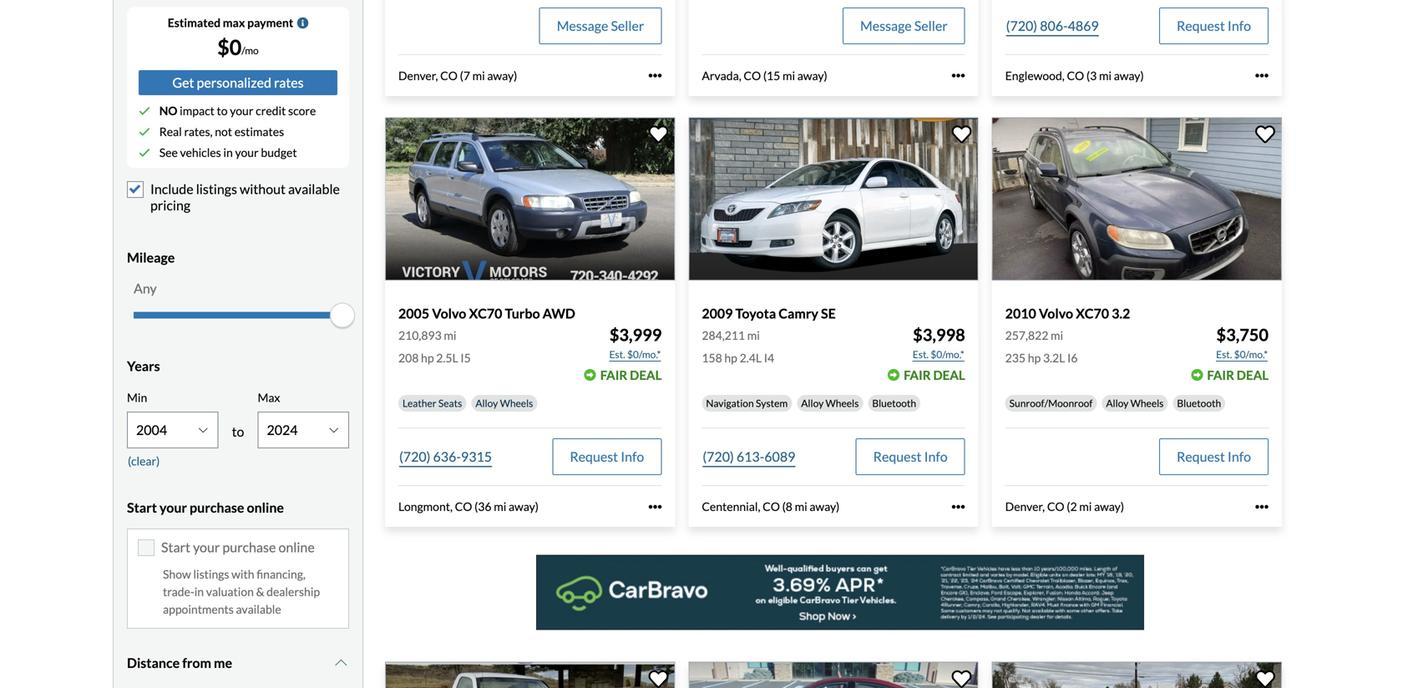 Task type: vqa. For each thing, say whether or not it's contained in the screenshot.
rightmost hp
yes



Task type: locate. For each thing, give the bounding box(es) containing it.
est. $0/mo.* button down the $3,750
[[1216, 346, 1269, 363]]

0 horizontal spatial (720)
[[399, 449, 431, 465]]

volvo right 2005
[[432, 305, 467, 322]]

request
[[1177, 17, 1226, 34], [570, 449, 618, 465], [874, 449, 922, 465], [1177, 449, 1226, 465]]

3 deal from the left
[[1237, 368, 1269, 383]]

ellipsis h image
[[649, 69, 662, 82], [952, 69, 966, 82], [1256, 69, 1269, 82], [952, 500, 966, 514]]

purchase
[[190, 500, 244, 516], [223, 539, 276, 555]]

(7
[[460, 68, 470, 83]]

message seller for denver, co (7 mi away)
[[557, 17, 644, 34]]

0 horizontal spatial est. $0/mo.* button
[[609, 346, 662, 363]]

hp right 208
[[421, 351, 434, 365]]

257,822
[[1006, 328, 1049, 343]]

2 $0/mo.* from the left
[[931, 348, 965, 361]]

0 vertical spatial online
[[247, 500, 284, 516]]

your
[[230, 104, 254, 118], [235, 146, 259, 160], [160, 500, 187, 516], [193, 539, 220, 555]]

maroon 2004 pontiac grand prix gt1 sedan front-wheel drive 4-speed automatic image
[[689, 662, 979, 688]]

1 deal from the left
[[630, 368, 662, 383]]

2 alloy from the left
[[802, 397, 824, 409]]

$0/mo.* inside $3,998 est. $0/mo.*
[[931, 348, 965, 361]]

valuation
[[206, 585, 254, 599]]

to up real rates, not estimates
[[217, 104, 228, 118]]

co for (2 mi away)
[[1048, 500, 1065, 514]]

$0/mo.* down $3,998
[[931, 348, 965, 361]]

away) for centennial, co (8 mi away)
[[810, 500, 840, 514]]

0 horizontal spatial message seller
[[557, 17, 644, 34]]

alloy
[[476, 397, 498, 409], [802, 397, 824, 409], [1107, 397, 1129, 409]]

0 horizontal spatial message
[[557, 17, 609, 34]]

deal for $3,750
[[1237, 368, 1269, 383]]

2 wheels from the left
[[826, 397, 859, 409]]

away)
[[487, 68, 518, 83], [798, 68, 828, 83], [1114, 68, 1144, 83], [509, 500, 539, 514], [810, 500, 840, 514], [1095, 500, 1125, 514]]

est. inside $3,750 est. $0/mo.*
[[1217, 348, 1233, 361]]

listings
[[196, 181, 237, 197], [193, 567, 229, 582]]

to down years dropdown button
[[232, 423, 244, 440]]

0 horizontal spatial xc70
[[469, 305, 502, 322]]

(clear) button
[[127, 449, 161, 474]]

sunroof/moonroof
[[1010, 397, 1093, 409]]

0 vertical spatial denver,
[[399, 68, 438, 83]]

co for (3 mi away)
[[1067, 68, 1085, 83]]

in
[[223, 146, 233, 160], [194, 585, 204, 599]]

1 horizontal spatial deal
[[934, 368, 966, 383]]

2 fair deal from the left
[[904, 368, 966, 383]]

mi right (8
[[795, 500, 808, 514]]

listings up valuation
[[193, 567, 229, 582]]

volvo
[[432, 305, 467, 322], [1039, 305, 1074, 322]]

1 $0/mo.* from the left
[[627, 348, 661, 361]]

2 horizontal spatial (720)
[[1007, 17, 1038, 34]]

co left (36 at the left bottom of page
[[455, 500, 472, 514]]

2 seller from the left
[[915, 17, 948, 34]]

1 horizontal spatial $0/mo.*
[[931, 348, 965, 361]]

request for 6089
[[874, 449, 922, 465]]

check image left real
[[139, 126, 150, 138]]

request info button for (720) 613-6089
[[856, 439, 966, 475]]

3 $0/mo.* from the left
[[1235, 348, 1268, 361]]

check image left no
[[139, 105, 150, 117]]

message seller button
[[540, 7, 662, 44], [843, 7, 966, 44]]

hp right 158
[[725, 351, 738, 365]]

away) right (2
[[1095, 500, 1125, 514]]

1 horizontal spatial bluetooth
[[1178, 397, 1222, 409]]

2 deal from the left
[[934, 368, 966, 383]]

estimated max payment
[[168, 16, 293, 30]]

away) right (3
[[1114, 68, 1144, 83]]

1 message from the left
[[557, 17, 609, 34]]

mi for (36
[[494, 500, 507, 514]]

toyota
[[736, 305, 776, 322]]

est.
[[609, 348, 626, 361], [913, 348, 929, 361], [1217, 348, 1233, 361]]

your inside start your purchase online dropdown button
[[160, 500, 187, 516]]

message seller
[[557, 17, 644, 34], [861, 17, 948, 34]]

request info for 9315
[[570, 449, 644, 465]]

camry
[[779, 305, 819, 322]]

2 horizontal spatial alloy wheels
[[1107, 397, 1164, 409]]

ellipsis h image for denver, co (7 mi away)
[[649, 69, 662, 82]]

1 wheels from the left
[[500, 397, 533, 409]]

est. $0/mo.* button for $3,999
[[609, 346, 662, 363]]

2 est. $0/mo.* button from the left
[[912, 346, 966, 363]]

(2
[[1067, 500, 1078, 514]]

2 volvo from the left
[[1039, 305, 1074, 322]]

to
[[217, 104, 228, 118], [232, 423, 244, 440]]

0 vertical spatial purchase
[[190, 500, 244, 516]]

284,211
[[702, 328, 745, 343]]

613-
[[737, 449, 765, 465]]

request info button for (720) 636-9315
[[553, 439, 662, 475]]

est. down the $3,750
[[1217, 348, 1233, 361]]

/mo
[[242, 44, 259, 57]]

0 horizontal spatial seller
[[611, 17, 644, 34]]

0 vertical spatial check image
[[139, 105, 150, 117]]

0 horizontal spatial in
[[194, 585, 204, 599]]

1 horizontal spatial seller
[[915, 17, 948, 34]]

away) for denver, co (2 mi away)
[[1095, 500, 1125, 514]]

white 2005 chevrolet silverado 1500 work truck lb rwd pickup truck rear-wheel drive automatic image
[[385, 662, 675, 688]]

$0/mo.* inside $3,999 est. $0/mo.*
[[627, 348, 661, 361]]

3 est. $0/mo.* button from the left
[[1216, 346, 1269, 363]]

i4
[[764, 351, 775, 365]]

1 horizontal spatial message seller button
[[843, 7, 966, 44]]

alloy right the 'system'
[[802, 397, 824, 409]]

mi up 3.2l
[[1051, 328, 1064, 343]]

2 message seller from the left
[[861, 17, 948, 34]]

1 ellipsis h image from the left
[[649, 500, 662, 514]]

in down not
[[223, 146, 233, 160]]

available down budget
[[288, 181, 340, 197]]

1 vertical spatial check image
[[139, 126, 150, 138]]

3.2
[[1112, 305, 1131, 322]]

9315
[[461, 449, 492, 465]]

0 horizontal spatial wheels
[[500, 397, 533, 409]]

1 hp from the left
[[421, 351, 434, 365]]

mi right (15
[[783, 68, 795, 83]]

$0 /mo
[[217, 35, 259, 60]]

fair deal down $3,999 est. $0/mo.*
[[601, 368, 662, 383]]

volvo right 2010
[[1039, 305, 1074, 322]]

mi down toyota
[[748, 328, 760, 343]]

2 message from the left
[[861, 17, 912, 34]]

1 vertical spatial listings
[[193, 567, 229, 582]]

deal down $3,750 est. $0/mo.*
[[1237, 368, 1269, 383]]

in up appointments
[[194, 585, 204, 599]]

2 horizontal spatial fair deal
[[1208, 368, 1269, 383]]

alloy right seats
[[476, 397, 498, 409]]

2 bluetooth from the left
[[1178, 397, 1222, 409]]

(720)
[[1007, 17, 1038, 34], [399, 449, 431, 465], [703, 449, 734, 465]]

online inside dropdown button
[[247, 500, 284, 516]]

englewood, co (3 mi away)
[[1006, 68, 1144, 83]]

co left (15
[[744, 68, 761, 83]]

(720) 613-6089 button
[[702, 439, 797, 475]]

1 horizontal spatial available
[[288, 181, 340, 197]]

denver, for denver, co (7 mi away)
[[399, 68, 438, 83]]

est. for $3,999
[[609, 348, 626, 361]]

2 horizontal spatial hp
[[1028, 351, 1041, 365]]

2 horizontal spatial $0/mo.*
[[1235, 348, 1268, 361]]

1 horizontal spatial alloy wheels
[[802, 397, 859, 409]]

ellipsis h image
[[649, 500, 662, 514], [1256, 500, 1269, 514]]

3 alloy wheels from the left
[[1107, 397, 1164, 409]]

(720) left 636-
[[399, 449, 431, 465]]

3 fair from the left
[[1208, 368, 1235, 383]]

3 hp from the left
[[1028, 351, 1041, 365]]

est. for $3,750
[[1217, 348, 1233, 361]]

1 fair from the left
[[601, 368, 628, 383]]

xc70 left turbo
[[469, 305, 502, 322]]

1 horizontal spatial message
[[861, 17, 912, 34]]

0 horizontal spatial est.
[[609, 348, 626, 361]]

alloy for $3,999
[[476, 397, 498, 409]]

$0/mo.* for $3,999
[[627, 348, 661, 361]]

denver, left (7
[[399, 68, 438, 83]]

0 horizontal spatial alloy
[[476, 397, 498, 409]]

away) right (8
[[810, 500, 840, 514]]

start your purchase online button
[[127, 487, 349, 529]]

away) right (15
[[798, 68, 828, 83]]

your up valuation
[[193, 539, 220, 555]]

1 horizontal spatial wheels
[[826, 397, 859, 409]]

est. inside $3,999 est. $0/mo.*
[[609, 348, 626, 361]]

1 est. $0/mo.* button from the left
[[609, 346, 662, 363]]

not
[[215, 125, 232, 139]]

deal down $3,999 est. $0/mo.*
[[630, 368, 662, 383]]

1 seller from the left
[[611, 17, 644, 34]]

info for (720) 636-9315
[[621, 449, 644, 465]]

fair down $3,999 est. $0/mo.*
[[601, 368, 628, 383]]

3 check image from the top
[[139, 147, 150, 159]]

start up show
[[161, 539, 190, 555]]

257,822 mi 235 hp 3.2l i6
[[1006, 328, 1078, 365]]

appointments
[[163, 602, 234, 617]]

mi right (36 at the left bottom of page
[[494, 500, 507, 514]]

available
[[288, 181, 340, 197], [236, 602, 281, 617]]

listings inside the 'show listings with financing, trade-in valuation & dealership appointments available'
[[193, 567, 229, 582]]

3 fair deal from the left
[[1208, 368, 1269, 383]]

deal down $3,998 est. $0/mo.* in the right of the page
[[934, 368, 966, 383]]

1 horizontal spatial fair deal
[[904, 368, 966, 383]]

white 2009 toyota camry se sedan front-wheel drive automatic image
[[689, 117, 979, 281]]

check image left see
[[139, 147, 150, 159]]

hp inside 210,893 mi 208 hp 2.5l i5
[[421, 351, 434, 365]]

impact
[[180, 104, 215, 118]]

1 vertical spatial start your purchase online
[[161, 539, 315, 555]]

806-
[[1040, 17, 1068, 34]]

co left (3
[[1067, 68, 1085, 83]]

1 vertical spatial start
[[161, 539, 190, 555]]

2 horizontal spatial fair
[[1208, 368, 1235, 383]]

xc70 left 3.2
[[1076, 305, 1110, 322]]

ellipsis h image for englewood, co (3 mi away)
[[1256, 69, 1269, 82]]

$0/mo.* inside $3,750 est. $0/mo.*
[[1235, 348, 1268, 361]]

2 vertical spatial check image
[[139, 147, 150, 159]]

bluetooth for $3,998
[[873, 397, 917, 409]]

message seller button for (15 mi away)
[[843, 7, 966, 44]]

mileage button
[[127, 237, 349, 279]]

mi right (3
[[1100, 68, 1112, 83]]

0 horizontal spatial deal
[[630, 368, 662, 383]]

1 xc70 from the left
[[469, 305, 502, 322]]

(720) left 613-
[[703, 449, 734, 465]]

mi up 2.5l
[[444, 328, 457, 343]]

0 horizontal spatial fair
[[601, 368, 628, 383]]

2 horizontal spatial wheels
[[1131, 397, 1164, 409]]

available inside the 'show listings with financing, trade-in valuation & dealership appointments available'
[[236, 602, 281, 617]]

me
[[214, 655, 232, 671]]

3 est. from the left
[[1217, 348, 1233, 361]]

request info button for (720) 806-4869
[[1160, 7, 1269, 44]]

away) for denver, co (7 mi away)
[[487, 68, 518, 83]]

0 vertical spatial in
[[223, 146, 233, 160]]

0 horizontal spatial bluetooth
[[873, 397, 917, 409]]

blue 2010 volvo xc70 3.2 wagon all-wheel drive 6-speed automatic image
[[992, 117, 1283, 281]]

1 vertical spatial in
[[194, 585, 204, 599]]

alloy right sunroof/moonroof
[[1107, 397, 1129, 409]]

1 message seller from the left
[[557, 17, 644, 34]]

0 vertical spatial to
[[217, 104, 228, 118]]

1 alloy from the left
[[476, 397, 498, 409]]

1 alloy wheels from the left
[[476, 397, 533, 409]]

2 alloy wheels from the left
[[802, 397, 859, 409]]

2 horizontal spatial alloy
[[1107, 397, 1129, 409]]

0 vertical spatial start
[[127, 500, 157, 516]]

your down (clear) button
[[160, 500, 187, 516]]

(36
[[475, 500, 492, 514]]

0 horizontal spatial message seller button
[[540, 7, 662, 44]]

4869
[[1068, 17, 1099, 34]]

2 est. from the left
[[913, 348, 929, 361]]

1 horizontal spatial ellipsis h image
[[1256, 500, 1269, 514]]

0 vertical spatial listings
[[196, 181, 237, 197]]

2 message seller button from the left
[[843, 7, 966, 44]]

turbo
[[505, 305, 540, 322]]

3 alloy from the left
[[1107, 397, 1129, 409]]

2 hp from the left
[[725, 351, 738, 365]]

est. $0/mo.* button down $3,999
[[609, 346, 662, 363]]

0 vertical spatial available
[[288, 181, 340, 197]]

$3,998 est. $0/mo.*
[[913, 325, 966, 361]]

fair down $3,750 est. $0/mo.*
[[1208, 368, 1235, 383]]

co left (2
[[1048, 500, 1065, 514]]

2 fair from the left
[[904, 368, 931, 383]]

(720) left 806-
[[1007, 17, 1038, 34]]

1 volvo from the left
[[432, 305, 467, 322]]

message for denver, co (7 mi away)
[[557, 17, 609, 34]]

ellipsis h image for centennial, co (8 mi away)
[[952, 500, 966, 514]]

0 horizontal spatial fair deal
[[601, 368, 662, 383]]

xc70
[[469, 305, 502, 322], [1076, 305, 1110, 322]]

start inside start your purchase online dropdown button
[[127, 500, 157, 516]]

1 horizontal spatial est. $0/mo.* button
[[912, 346, 966, 363]]

request info
[[1177, 17, 1252, 34], [570, 449, 644, 465], [874, 449, 948, 465], [1177, 449, 1252, 465]]

fair deal down $3,998 est. $0/mo.* in the right of the page
[[904, 368, 966, 383]]

0 horizontal spatial alloy wheels
[[476, 397, 533, 409]]

denver, left (2
[[1006, 500, 1045, 514]]

2.4l
[[740, 351, 762, 365]]

1 horizontal spatial denver,
[[1006, 500, 1045, 514]]

0 horizontal spatial available
[[236, 602, 281, 617]]

start your purchase online
[[127, 500, 284, 516], [161, 539, 315, 555]]

0 horizontal spatial ellipsis h image
[[649, 500, 662, 514]]

1 bluetooth from the left
[[873, 397, 917, 409]]

1 horizontal spatial alloy
[[802, 397, 824, 409]]

available inside include listings without available pricing
[[288, 181, 340, 197]]

(720) inside button
[[399, 449, 431, 465]]

hp inside 284,211 mi 158 hp 2.4l i4
[[725, 351, 738, 365]]

est. $0/mo.* button for $3,750
[[1216, 346, 1269, 363]]

fair down $3,998 est. $0/mo.* in the right of the page
[[904, 368, 931, 383]]

wheels for $3,999
[[500, 397, 533, 409]]

1 horizontal spatial est.
[[913, 348, 929, 361]]

mi inside 210,893 mi 208 hp 2.5l i5
[[444, 328, 457, 343]]

wheels
[[500, 397, 533, 409], [826, 397, 859, 409], [1131, 397, 1164, 409]]

0 horizontal spatial hp
[[421, 351, 434, 365]]

est. down $3,999
[[609, 348, 626, 361]]

listings inside include listings without available pricing
[[196, 181, 237, 197]]

1 message seller button from the left
[[540, 7, 662, 44]]

1 horizontal spatial fair
[[904, 368, 931, 383]]

distance from me button
[[127, 643, 349, 684]]

listings down see vehicles in your budget
[[196, 181, 237, 197]]

2 horizontal spatial est.
[[1217, 348, 1233, 361]]

0 vertical spatial start your purchase online
[[127, 500, 284, 516]]

0 horizontal spatial start
[[127, 500, 157, 516]]

1 vertical spatial available
[[236, 602, 281, 617]]

start your purchase online up with
[[161, 539, 315, 555]]

1 horizontal spatial volvo
[[1039, 305, 1074, 322]]

denver,
[[399, 68, 438, 83], [1006, 500, 1045, 514]]

away) right (36 at the left bottom of page
[[509, 500, 539, 514]]

mi for (2
[[1080, 500, 1092, 514]]

fair deal down $3,750 est. $0/mo.*
[[1208, 368, 1269, 383]]

2009 toyota camry se
[[702, 305, 836, 322]]

alloy for $3,750
[[1107, 397, 1129, 409]]

$0/mo.* down the $3,750
[[1235, 348, 1268, 361]]

away) right (7
[[487, 68, 518, 83]]

(720) 636-9315
[[399, 449, 492, 465]]

wheels for $3,998
[[826, 397, 859, 409]]

hp for $3,750
[[1028, 351, 1041, 365]]

208
[[399, 351, 419, 365]]

$0/mo.* down $3,999
[[627, 348, 661, 361]]

budget
[[261, 146, 297, 160]]

est. inside $3,998 est. $0/mo.*
[[913, 348, 929, 361]]

request info button
[[1160, 7, 1269, 44], [553, 439, 662, 475], [856, 439, 966, 475], [1160, 439, 1269, 475]]

1 horizontal spatial message seller
[[861, 17, 948, 34]]

mi right (2
[[1080, 500, 1092, 514]]

2 check image from the top
[[139, 126, 150, 138]]

start your purchase online up show
[[127, 500, 284, 516]]

mi right (7
[[473, 68, 485, 83]]

info for (720) 613-6089
[[925, 449, 948, 465]]

get personalized rates button
[[139, 70, 338, 95]]

start your purchase online inside dropdown button
[[127, 500, 284, 516]]

available down &
[[236, 602, 281, 617]]

$3,750 est. $0/mo.*
[[1217, 325, 1269, 361]]

est. $0/mo.* button for $3,998
[[912, 346, 966, 363]]

1 horizontal spatial to
[[232, 423, 244, 440]]

dealership
[[267, 585, 320, 599]]

co left (7
[[440, 68, 458, 83]]

alloy wheels
[[476, 397, 533, 409], [802, 397, 859, 409], [1107, 397, 1164, 409]]

start down (clear)
[[127, 500, 157, 516]]

check image
[[139, 105, 150, 117], [139, 126, 150, 138], [139, 147, 150, 159]]

with
[[232, 567, 254, 582]]

bluetooth down $3,750 est. $0/mo.*
[[1178, 397, 1222, 409]]

deal for $3,998
[[934, 368, 966, 383]]

2 horizontal spatial est. $0/mo.* button
[[1216, 346, 1269, 363]]

2 ellipsis h image from the left
[[1256, 500, 1269, 514]]

max
[[223, 16, 245, 30]]

2010
[[1006, 305, 1037, 322]]

co left (8
[[763, 500, 780, 514]]

away) for longmont, co (36 mi away)
[[509, 500, 539, 514]]

ellipsis h image for $3,999
[[649, 500, 662, 514]]

0 horizontal spatial $0/mo.*
[[627, 348, 661, 361]]

1 horizontal spatial (720)
[[703, 449, 734, 465]]

210,893
[[399, 328, 442, 343]]

0 horizontal spatial denver,
[[399, 68, 438, 83]]

0 horizontal spatial volvo
[[432, 305, 467, 322]]

1 horizontal spatial hp
[[725, 351, 738, 365]]

est. down $3,998
[[913, 348, 929, 361]]

hp inside the 257,822 mi 235 hp 3.2l i6
[[1028, 351, 1041, 365]]

1 fair deal from the left
[[601, 368, 662, 383]]

request for 9315
[[570, 449, 618, 465]]

1 vertical spatial denver,
[[1006, 500, 1045, 514]]

3 wheels from the left
[[1131, 397, 1164, 409]]

2 horizontal spatial deal
[[1237, 368, 1269, 383]]

1 horizontal spatial xc70
[[1076, 305, 1110, 322]]

2 xc70 from the left
[[1076, 305, 1110, 322]]

1 est. from the left
[[609, 348, 626, 361]]

est. $0/mo.* button down $3,998
[[912, 346, 966, 363]]

bluetooth down $3,998 est. $0/mo.* in the right of the page
[[873, 397, 917, 409]]

hp right 235 on the right of the page
[[1028, 351, 1041, 365]]

start
[[127, 500, 157, 516], [161, 539, 190, 555]]

co
[[440, 68, 458, 83], [744, 68, 761, 83], [1067, 68, 1085, 83], [455, 500, 472, 514], [763, 500, 780, 514], [1048, 500, 1065, 514]]



Task type: describe. For each thing, give the bounding box(es) containing it.
real
[[159, 125, 182, 139]]

1 check image from the top
[[139, 105, 150, 117]]

get
[[172, 74, 194, 91]]

denver, co (2 mi away)
[[1006, 500, 1125, 514]]

advertisement region
[[536, 555, 1145, 631]]

mi for (7
[[473, 68, 485, 83]]

co for (8 mi away)
[[763, 500, 780, 514]]

ellipsis h image for arvada, co (15 mi away)
[[952, 69, 966, 82]]

(3
[[1087, 68, 1097, 83]]

arvada, co (15 mi away)
[[702, 68, 828, 83]]

6089
[[765, 449, 796, 465]]

hp for $3,999
[[421, 351, 434, 365]]

xc70 for $3,750
[[1076, 305, 1110, 322]]

ellipsis h image for $3,750
[[1256, 500, 1269, 514]]

no
[[159, 104, 178, 118]]

mileage
[[127, 249, 175, 266]]

years button
[[127, 346, 349, 387]]

distance
[[127, 655, 180, 671]]

fair deal for $3,998
[[904, 368, 966, 383]]

request info for 4869
[[1177, 17, 1252, 34]]

purchase inside dropdown button
[[190, 500, 244, 516]]

navigation
[[706, 397, 754, 409]]

rates,
[[184, 125, 213, 139]]

in inside the 'show listings with financing, trade-in valuation & dealership appointments available'
[[194, 585, 204, 599]]

fair for $3,998
[[904, 368, 931, 383]]

(clear)
[[128, 454, 160, 468]]

1 horizontal spatial start
[[161, 539, 190, 555]]

235
[[1006, 351, 1026, 365]]

show listings with financing, trade-in valuation & dealership appointments available
[[163, 567, 320, 617]]

seats
[[439, 397, 462, 409]]

co for (15 mi away)
[[744, 68, 761, 83]]

(720) for $3,999
[[399, 449, 431, 465]]

check image for real rates, not estimates
[[139, 126, 150, 138]]

personalized
[[197, 74, 272, 91]]

longmont,
[[399, 500, 453, 514]]

1 vertical spatial online
[[279, 539, 315, 555]]

info circle image
[[297, 17, 309, 29]]

(15
[[764, 68, 781, 83]]

co for (36 mi away)
[[455, 500, 472, 514]]

1 vertical spatial purchase
[[223, 539, 276, 555]]

denver, for denver, co (2 mi away)
[[1006, 500, 1045, 514]]

mi for (8
[[795, 500, 808, 514]]

$3,999
[[610, 325, 662, 345]]

include listings without available pricing
[[150, 181, 340, 213]]

volvo for $3,750
[[1039, 305, 1074, 322]]

alloy wheels for $3,750
[[1107, 397, 1164, 409]]

years
[[127, 358, 160, 374]]

wheels for $3,750
[[1131, 397, 1164, 409]]

payment
[[247, 16, 293, 30]]

alloy for $3,998
[[802, 397, 824, 409]]

2005
[[399, 305, 430, 322]]

1 vertical spatial to
[[232, 423, 244, 440]]

se
[[821, 305, 836, 322]]

show
[[163, 567, 191, 582]]

navigation system
[[706, 397, 788, 409]]

fair for $3,750
[[1208, 368, 1235, 383]]

xc70 for $3,999
[[469, 305, 502, 322]]

score
[[288, 104, 316, 118]]

$0/mo.* for $3,998
[[931, 348, 965, 361]]

vehicles
[[180, 146, 221, 160]]

without
[[240, 181, 286, 197]]

alloy wheels for $3,999
[[476, 397, 533, 409]]

(720) 613-6089
[[703, 449, 796, 465]]

any
[[134, 280, 157, 297]]

leather seats
[[403, 397, 462, 409]]

3.2l
[[1044, 351, 1066, 365]]

hp for $3,998
[[725, 351, 738, 365]]

include
[[150, 181, 194, 197]]

englewood,
[[1006, 68, 1065, 83]]

seller for denver, co (7 mi away)
[[611, 17, 644, 34]]

arvada,
[[702, 68, 742, 83]]

from
[[182, 655, 211, 671]]

mi for (15
[[783, 68, 795, 83]]

leather
[[403, 397, 437, 409]]

listings for with
[[193, 567, 229, 582]]

get personalized rates
[[172, 74, 304, 91]]

alloy wheels for $3,998
[[802, 397, 859, 409]]

listings for without
[[196, 181, 237, 197]]

bluetooth for $3,750
[[1178, 397, 1222, 409]]

210,893 mi 208 hp 2.5l i5
[[399, 328, 471, 365]]

mi inside the 257,822 mi 235 hp 3.2l i6
[[1051, 328, 1064, 343]]

fair for $3,999
[[601, 368, 628, 383]]

denver, co (7 mi away)
[[399, 68, 518, 83]]

real rates, not estimates
[[159, 125, 284, 139]]

info for (720) 806-4869
[[1228, 17, 1252, 34]]

284,211 mi 158 hp 2.4l i4
[[702, 328, 775, 365]]

no impact to your credit score
[[159, 104, 316, 118]]

0 horizontal spatial to
[[217, 104, 228, 118]]

volvo for $3,999
[[432, 305, 467, 322]]

request for 4869
[[1177, 17, 1226, 34]]

fair deal for $3,999
[[601, 368, 662, 383]]

$3,998
[[913, 325, 966, 345]]

co for (7 mi away)
[[440, 68, 458, 83]]

request info for 6089
[[874, 449, 948, 465]]

financing,
[[257, 567, 306, 582]]

$3,750
[[1217, 325, 1269, 345]]

(8
[[783, 500, 793, 514]]

i6
[[1068, 351, 1078, 365]]

message seller for arvada, co (15 mi away)
[[861, 17, 948, 34]]

away) for arvada, co (15 mi away)
[[798, 68, 828, 83]]

mi inside 284,211 mi 158 hp 2.4l i4
[[748, 328, 760, 343]]

credit
[[256, 104, 286, 118]]

awd
[[543, 305, 576, 322]]

see vehicles in your budget
[[159, 146, 297, 160]]

chevron down image
[[333, 657, 349, 670]]

estimates
[[235, 125, 284, 139]]

silver 2005 volvo xc70 turbo awd wagon all-wheel drive 5-speed automatic image
[[385, 117, 675, 281]]

2005 volvo xc70 turbo awd
[[399, 305, 576, 322]]

see
[[159, 146, 178, 160]]

fair deal for $3,750
[[1208, 368, 1269, 383]]

i5
[[461, 351, 471, 365]]

mi for (3
[[1100, 68, 1112, 83]]

your down estimates
[[235, 146, 259, 160]]

check image for see vehicles in your budget
[[139, 147, 150, 159]]

158
[[702, 351, 722, 365]]

$0/mo.* for $3,750
[[1235, 348, 1268, 361]]

min
[[127, 391, 147, 405]]

silver 2006 chevrolet impala ls fwd sedan front-wheel drive 4-speed automatic image
[[992, 662, 1283, 688]]

longmont, co (36 mi away)
[[399, 500, 539, 514]]

rates
[[274, 74, 304, 91]]

your up estimates
[[230, 104, 254, 118]]

trade-
[[163, 585, 194, 599]]

max
[[258, 391, 280, 405]]

deal for $3,999
[[630, 368, 662, 383]]

away) for englewood, co (3 mi away)
[[1114, 68, 1144, 83]]

seller for arvada, co (15 mi away)
[[915, 17, 948, 34]]

est. for $3,998
[[913, 348, 929, 361]]

$0
[[217, 35, 242, 60]]

message for arvada, co (15 mi away)
[[861, 17, 912, 34]]

centennial,
[[702, 500, 761, 514]]

1 horizontal spatial in
[[223, 146, 233, 160]]

(720) 806-4869
[[1007, 17, 1099, 34]]

message seller button for (7 mi away)
[[540, 7, 662, 44]]

(720) for $3,998
[[703, 449, 734, 465]]

(720) 636-9315 button
[[399, 439, 493, 475]]

$3,999 est. $0/mo.*
[[609, 325, 662, 361]]



